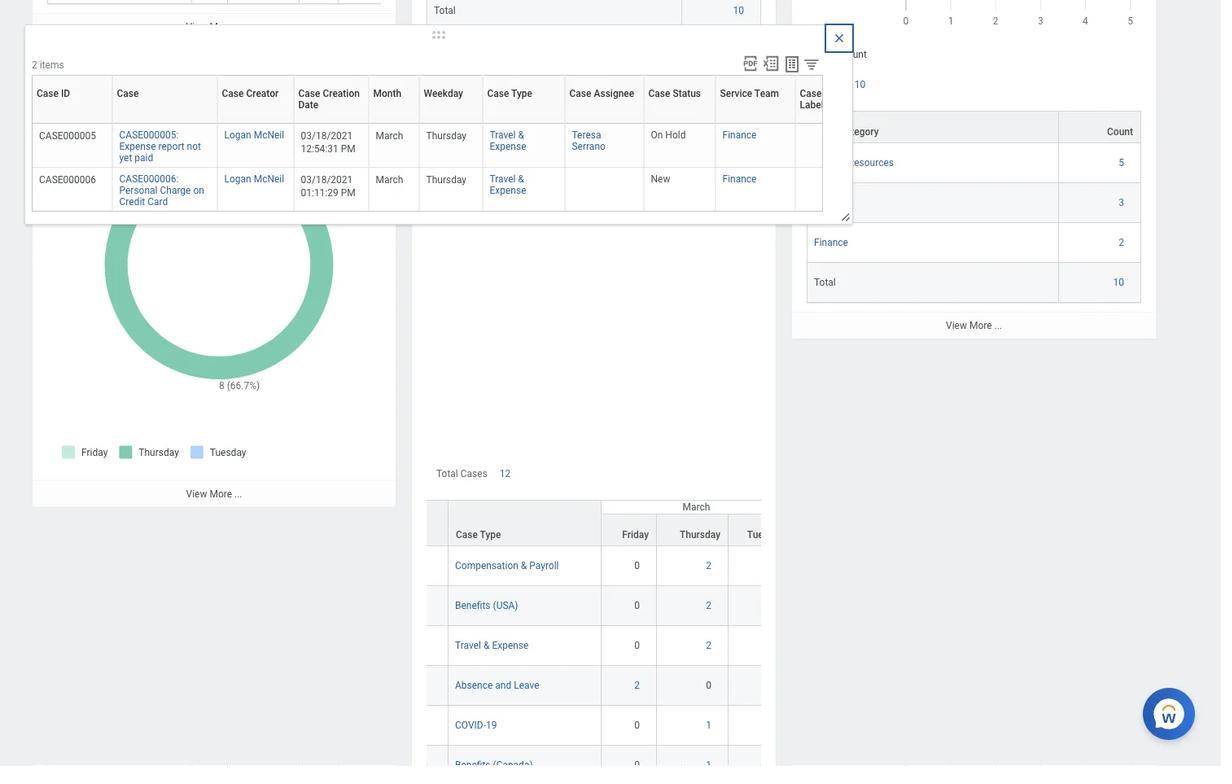 Task type: describe. For each thing, give the bounding box(es) containing it.
type inside case type button
[[511, 88, 532, 99]]

on
[[651, 129, 663, 141]]

report
[[158, 141, 185, 152]]

travel inside cases by month and weekday element
[[455, 676, 481, 687]]

case category
[[815, 126, 879, 137]]

0 button for compensation & payroll
[[634, 595, 642, 608]]

0 for compensation & payroll
[[634, 596, 640, 607]]

& for compensation & payroll link
[[521, 596, 527, 607]]

case id
[[37, 88, 70, 99]]

thursday button
[[657, 550, 728, 581]]

new
[[651, 173, 670, 185]]

thursday inside popup button
[[680, 565, 721, 576]]

3 button
[[1119, 196, 1127, 209]]

weekday button
[[424, 75, 489, 123]]

03/18/2021 for 01:11:29
[[301, 174, 353, 186]]

mcneil for 03/18/2021 01:11:29 pm
[[254, 173, 284, 185]]

finance link for on hold
[[723, 126, 757, 141]]

case status button
[[648, 75, 722, 123]]

view printable version (pdf) image
[[742, 55, 760, 72]]

view open cases by status and service team element
[[33, 0, 396, 40]]

... for "view open cases by category" element
[[994, 320, 1002, 331]]

total element inside the view open cases by case type element
[[434, 1, 456, 16]]

03/18/2021 12:54:31 pm
[[301, 130, 356, 155]]

0 horizontal spatial weekday
[[156, 72, 214, 89]]

expense inside case000005: expense report not yet paid
[[119, 141, 156, 152]]

human resources link
[[814, 154, 894, 168]]

teresa
[[572, 129, 601, 141]]

finance inside 'row'
[[814, 237, 848, 248]]

3
[[1119, 197, 1124, 208]]

march for 03/18/2021 12:54:31 pm
[[376, 130, 403, 142]]

resources
[[848, 157, 894, 168]]

03/18/2021 for 12:54:31
[[301, 130, 353, 142]]

assignee
[[594, 88, 634, 99]]

2 inside "view open cases by category" element
[[1119, 237, 1124, 248]]

row containing compensation & payroll
[[304, 582, 839, 622]]

case000006: personal charge on credit card link
[[119, 170, 204, 208]]

case volume by weekday
[[47, 72, 214, 89]]

benefits for benefits link
[[814, 197, 850, 208]]

yet
[[119, 152, 132, 164]]

friday column header
[[602, 549, 657, 597]]

volume
[[84, 72, 133, 89]]

01:11:29
[[301, 187, 338, 199]]

view inside the case volume by weekday element
[[186, 488, 207, 500]]

(usa)
[[493, 636, 518, 647]]

1 vertical spatial cases
[[461, 504, 488, 515]]

finance link for new
[[723, 170, 757, 185]]

paid
[[135, 152, 153, 164]]

12
[[500, 504, 511, 515]]

case creator
[[222, 88, 279, 99]]

1 horizontal spatial month
[[489, 99, 531, 116]]

card
[[148, 196, 168, 208]]

view more ... for view open cases by status and service team element
[[186, 21, 242, 32]]

case inside case label
[[800, 88, 822, 99]]

... inside the case volume by weekday element
[[234, 488, 242, 500]]

1 cell from the left
[[47, 0, 192, 4]]

5 cell from the left
[[339, 0, 386, 4]]

logan for case000005: expense report not yet paid
[[224, 129, 251, 141]]

charge
[[160, 185, 191, 196]]

creator
[[246, 88, 279, 99]]

mcneil for 03/18/2021 12:54:31 pm
[[254, 129, 284, 141]]

march inside popup button
[[683, 537, 710, 549]]

benefits link
[[814, 194, 850, 208]]

03/18/2021 01:11:29 pm
[[301, 174, 356, 199]]

items
[[40, 59, 64, 70]]

date
[[298, 99, 319, 111]]

view more ... link for view open cases by status and service team element
[[33, 13, 396, 40]]

move modal image
[[423, 25, 455, 45]]

case000005: expense report not yet paid
[[119, 129, 201, 164]]

travel & expense inside cases by month and weekday element
[[455, 676, 529, 687]]

on hold
[[651, 129, 686, 141]]

travel & expense link for new
[[490, 170, 526, 196]]

finance for new
[[723, 173, 757, 185]]

march for 03/18/2021 01:11:29 pm
[[376, 174, 403, 186]]

total for total element in the "view open cases by category" element
[[814, 277, 836, 288]]

case type button
[[487, 75, 571, 123]]

serrano
[[572, 141, 606, 152]]

id
[[61, 88, 70, 99]]

view for "view open cases by category" element
[[946, 320, 967, 331]]

pm for 03/18/2021 12:54:31 pm
[[341, 143, 356, 155]]

2 button for benefits (usa)
[[706, 635, 714, 648]]

2 vertical spatial view more ... link
[[33, 480, 396, 507]]

logan for case000006: personal charge on credit card
[[224, 173, 251, 185]]

case assignee
[[569, 88, 634, 99]]

cases by month and weekday element
[[304, 83, 839, 766]]

label
[[800, 99, 824, 111]]

case creation date
[[298, 88, 360, 111]]

0 for benefits (usa)
[[634, 636, 640, 647]]

month inside button
[[373, 88, 402, 99]]

count inside popup button
[[1107, 126, 1133, 137]]

row inside view open cases by status and service team element
[[47, 0, 386, 4]]

5
[[1119, 157, 1124, 168]]

compensation
[[455, 596, 519, 607]]

2 cell from the left
[[192, 0, 228, 4]]

& for travel & expense link for new
[[518, 173, 524, 185]]

... for view open cases by status and service team element
[[234, 21, 242, 32]]

1 horizontal spatial and
[[535, 99, 559, 116]]

march button
[[602, 536, 791, 549]]

case000006: personal charge on credit card
[[119, 173, 204, 208]]

human resources
[[814, 157, 894, 168]]

2 button for travel & expense
[[706, 675, 714, 688]]

friday
[[622, 565, 649, 576]]

type inside case type popup button
[[480, 565, 501, 576]]

travel & expense for new
[[490, 173, 526, 196]]

category
[[839, 126, 879, 137]]

case label
[[800, 88, 824, 111]]

service
[[720, 88, 752, 99]]

row containing travel & expense
[[304, 662, 839, 702]]

not
[[187, 141, 201, 152]]

compensation & payroll link
[[455, 593, 559, 607]]

case category button
[[808, 111, 1058, 142]]

month button
[[373, 75, 425, 123]]

more inside the case volume by weekday element
[[210, 488, 232, 500]]

case label button
[[800, 88, 824, 111]]

close image
[[833, 32, 846, 45]]

0 button for benefits (usa)
[[634, 635, 642, 648]]

status
[[673, 88, 701, 99]]

on hold element
[[651, 126, 686, 141]]

compensation & payroll
[[455, 596, 559, 607]]

row containing friday
[[304, 549, 839, 597]]

travel & expense link inside cases by month and weekday element
[[455, 672, 529, 687]]

personal
[[119, 185, 158, 196]]

case type button
[[449, 536, 601, 581]]

case assignee button
[[569, 75, 650, 123]]

case type column header
[[449, 536, 602, 583]]



Task type: vqa. For each thing, say whether or not it's contained in the screenshot.
the rightmost "And"
yes



Task type: locate. For each thing, give the bounding box(es) containing it.
row containing finance
[[807, 223, 1141, 263]]

pm right 12:54:31
[[341, 143, 356, 155]]

0 horizontal spatial and
[[495, 715, 511, 727]]

count
[[817, 79, 842, 90], [1107, 126, 1133, 137]]

0 vertical spatial and
[[535, 99, 559, 116]]

2 vertical spatial march
[[683, 537, 710, 549]]

10 button inside 'row'
[[733, 4, 747, 17]]

0 for travel & expense
[[634, 676, 640, 687]]

finance right the new
[[723, 173, 757, 185]]

count up 5
[[1107, 126, 1133, 137]]

0 vertical spatial travel & expense link
[[490, 126, 526, 152]]

view more ... inside "view open cases by category" element
[[946, 320, 1002, 331]]

count button
[[1059, 111, 1141, 142]]

1 mcneil from the top
[[254, 129, 284, 141]]

payroll
[[529, 596, 559, 607]]

case000005:
[[119, 129, 179, 141]]

0 vertical spatial count
[[817, 79, 842, 90]]

cases
[[427, 99, 467, 116], [461, 504, 488, 515]]

total element
[[434, 1, 456, 16], [814, 273, 836, 288]]

0 horizontal spatial by
[[137, 72, 152, 89]]

10 for total
[[733, 5, 744, 16]]

pm right 01:11:29
[[341, 187, 356, 199]]

10 button up category at the top of the page
[[855, 78, 868, 91]]

0 vertical spatial pm
[[341, 143, 356, 155]]

total for total cases
[[436, 504, 458, 515]]

case inside column header
[[456, 565, 478, 576]]

credit
[[119, 196, 145, 208]]

0 vertical spatial finance link
[[723, 126, 757, 141]]

logan mcneil down case creator button
[[224, 129, 284, 141]]

0 vertical spatial 03/18/2021
[[301, 130, 353, 142]]

0
[[634, 596, 640, 607], [634, 636, 640, 647], [634, 676, 640, 687], [706, 715, 712, 727]]

0 vertical spatial view more ... link
[[33, 13, 396, 40]]

10 button down "3"
[[1113, 276, 1127, 289]]

case000005: expense report not yet paid link
[[119, 126, 201, 164]]

team
[[755, 88, 779, 99]]

0 vertical spatial total element
[[434, 1, 456, 16]]

case volume by weekday element
[[33, 56, 396, 507]]

0 vertical spatial 10
[[733, 5, 744, 16]]

column header
[[304, 536, 449, 583]]

1 vertical spatial total
[[814, 277, 836, 288]]

march down month button on the top
[[376, 130, 403, 142]]

expense
[[119, 141, 156, 152], [490, 141, 526, 152], [490, 185, 526, 196], [492, 676, 529, 687]]

weekday inside button
[[424, 88, 463, 99]]

0 vertical spatial total
[[434, 5, 456, 16]]

case type inside popup button
[[456, 565, 501, 576]]

0 vertical spatial march
[[376, 130, 403, 142]]

0 vertical spatial travel & expense
[[490, 129, 526, 152]]

0 button for travel & expense
[[634, 675, 642, 688]]

1 vertical spatial pm
[[341, 187, 356, 199]]

logan mcneil for 03/18/2021 12:54:31 pm
[[224, 129, 284, 141]]

travel for 03/18/2021 01:11:29 pm
[[490, 173, 516, 185]]

10 for count
[[855, 79, 866, 90]]

tuesday
[[747, 565, 784, 576]]

10 inside the view open cases by case type element
[[733, 5, 744, 16]]

row
[[47, 0, 386, 4], [427, 0, 761, 31], [807, 111, 1141, 143], [807, 143, 1141, 183], [807, 183, 1141, 223], [807, 223, 1141, 263], [807, 263, 1141, 303], [304, 536, 839, 583], [304, 549, 839, 597], [304, 582, 839, 622], [304, 622, 839, 662], [304, 662, 839, 702], [304, 702, 839, 741], [304, 741, 839, 766]]

0 vertical spatial travel
[[490, 129, 516, 141]]

benefits
[[814, 197, 850, 208], [455, 636, 491, 647]]

and
[[535, 99, 559, 116], [495, 715, 511, 727]]

3 tuesday image from the top
[[735, 675, 785, 688]]

logan mcneil link for 03/18/2021 12:54:31 pm
[[224, 126, 284, 141]]

2 vertical spatial travel & expense
[[455, 676, 529, 687]]

finance link down resize modal icon
[[814, 233, 848, 248]]

case creation date button
[[298, 75, 375, 123]]

2 logan mcneil from the top
[[224, 173, 284, 185]]

0 horizontal spatial 10
[[733, 5, 744, 16]]

... inside "view open cases by category" element
[[994, 320, 1002, 331]]

1 vertical spatial ...
[[994, 320, 1002, 331]]

logan
[[224, 129, 251, 141], [224, 173, 251, 185]]

2 logan from the top
[[224, 173, 251, 185]]

4 tuesday image from the top
[[735, 715, 785, 728]]

travel & expense for on hold
[[490, 129, 526, 152]]

0 horizontal spatial type
[[480, 565, 501, 576]]

by left case type button
[[471, 99, 486, 116]]

1 vertical spatial count
[[1107, 126, 1133, 137]]

view more ... inside the case volume by weekday element
[[186, 488, 242, 500]]

1 vertical spatial type
[[480, 565, 501, 576]]

2 mcneil from the top
[[254, 173, 284, 185]]

leave
[[514, 715, 539, 727]]

new element
[[651, 170, 670, 185]]

0 vertical spatial view more ...
[[186, 21, 242, 32]]

pm
[[341, 143, 356, 155], [341, 187, 356, 199]]

more inside "view open cases by category" element
[[970, 320, 992, 331]]

2 tuesday image from the top
[[735, 635, 785, 648]]

1 horizontal spatial type
[[511, 88, 532, 99]]

1 vertical spatial logan mcneil
[[224, 173, 284, 185]]

travel for 03/18/2021 12:54:31 pm
[[490, 129, 516, 141]]

1 vertical spatial view more ... link
[[792, 312, 1156, 339]]

total element inside "view open cases by category" element
[[814, 273, 836, 288]]

mcneil down case creator button
[[254, 129, 284, 141]]

& for travel & expense link inside the cases by month and weekday element
[[484, 676, 490, 687]]

1 horizontal spatial weekday
[[424, 88, 463, 99]]

mcneil left 03/18/2021 01:11:29 pm
[[254, 173, 284, 185]]

1 vertical spatial logan
[[224, 173, 251, 185]]

2 vertical spatial thursday
[[680, 565, 721, 576]]

1 vertical spatial travel & expense
[[490, 173, 526, 196]]

row containing benefits (usa)
[[304, 622, 839, 662]]

2 vertical spatial finance link
[[814, 233, 848, 248]]

thursday for 03/18/2021 12:54:31 pm
[[426, 130, 467, 142]]

2 vertical spatial 10
[[1113, 277, 1124, 288]]

0 vertical spatial more
[[210, 21, 232, 32]]

1 vertical spatial finance
[[723, 173, 757, 185]]

1 horizontal spatial total element
[[814, 273, 836, 288]]

cases left "12" on the left bottom of the page
[[461, 504, 488, 515]]

expense inside cases by month and weekday element
[[492, 676, 529, 687]]

select to filter grid data image
[[803, 55, 821, 72]]

1 vertical spatial march
[[376, 174, 403, 186]]

total element down benefits link
[[814, 273, 836, 288]]

total element up move modal image
[[434, 1, 456, 16]]

mcneil
[[254, 129, 284, 141], [254, 173, 284, 185]]

1 logan mcneil link from the top
[[224, 126, 284, 141]]

03/18/2021 up 12:54:31
[[301, 130, 353, 142]]

row inside the view open cases by case type element
[[427, 0, 761, 31]]

tuesday image
[[735, 595, 785, 608], [735, 635, 785, 648], [735, 675, 785, 688], [735, 715, 785, 728], [735, 755, 785, 766]]

total
[[434, 5, 456, 16], [814, 277, 836, 288], [436, 504, 458, 515]]

03/18/2021 inside 03/18/2021 01:11:29 pm
[[301, 174, 353, 186]]

2 03/18/2021 from the top
[[301, 174, 353, 186]]

2 vertical spatial ...
[[234, 488, 242, 500]]

1 logan from the top
[[224, 129, 251, 141]]

total inside cases by month and weekday element
[[436, 504, 458, 515]]

2 vertical spatial view
[[186, 488, 207, 500]]

row containing human resources
[[807, 143, 1141, 183]]

view more ... inside view open cases by status and service team element
[[186, 21, 242, 32]]

03/18/2021 inside 03/18/2021 12:54:31 pm
[[301, 130, 353, 142]]

0 horizontal spatial benefits
[[455, 636, 491, 647]]

1 vertical spatial more
[[970, 320, 992, 331]]

1 vertical spatial case type
[[456, 565, 501, 576]]

2 vertical spatial travel & expense link
[[455, 672, 529, 687]]

finance down service
[[723, 129, 757, 141]]

benefits inside "view open cases by category" element
[[814, 197, 850, 208]]

absence and leave
[[455, 715, 539, 727]]

total inside "view open cases by category" element
[[814, 277, 836, 288]]

count down select to filter grid data image
[[817, 79, 842, 90]]

type up compensation
[[480, 565, 501, 576]]

& for travel & expense link for on hold
[[518, 129, 524, 141]]

2 pm from the top
[[341, 187, 356, 199]]

10
[[733, 5, 744, 16], [855, 79, 866, 90], [1113, 277, 1124, 288]]

total for total element within the the view open cases by case type element
[[434, 5, 456, 16]]

case type
[[487, 88, 532, 99], [456, 565, 501, 576]]

benefits left (usa)
[[455, 636, 491, 647]]

view more ... for "view open cases by category" element
[[946, 320, 1002, 331]]

more for view open cases by status and service team element
[[210, 21, 232, 32]]

logan mcneil link for 03/18/2021 01:11:29 pm
[[224, 170, 284, 185]]

by right volume
[[137, 72, 152, 89]]

tuesday button
[[729, 550, 791, 581]]

weekday up case000005: at the top of page
[[156, 72, 214, 89]]

5 tuesday image from the top
[[735, 755, 785, 766]]

0 vertical spatial ...
[[234, 21, 242, 32]]

on
[[193, 185, 204, 196]]

2 items
[[32, 59, 64, 70]]

03/18/2021 up 01:11:29
[[301, 174, 353, 186]]

finance
[[723, 129, 757, 141], [723, 173, 757, 185], [814, 237, 848, 248]]

case status
[[648, 88, 701, 99]]

row containing absence and leave
[[304, 702, 839, 741]]

total cases
[[436, 504, 488, 515]]

case creator button
[[222, 75, 300, 123]]

1 vertical spatial 03/18/2021
[[301, 174, 353, 186]]

1 vertical spatial by
[[471, 99, 486, 116]]

total inside the view open cases by case type element
[[434, 5, 456, 16]]

0 vertical spatial 10 button
[[733, 4, 747, 17]]

pm for 03/18/2021 01:11:29 pm
[[341, 187, 356, 199]]

0 vertical spatial type
[[511, 88, 532, 99]]

1 vertical spatial thursday
[[426, 174, 467, 186]]

1 horizontal spatial benefits
[[814, 197, 850, 208]]

teresa serrano
[[572, 129, 606, 152]]

1 03/18/2021 from the top
[[301, 130, 353, 142]]

12:54:31
[[301, 143, 338, 155]]

1 vertical spatial total element
[[814, 273, 836, 288]]

travel & expense link for on hold
[[490, 126, 526, 152]]

0 vertical spatial logan
[[224, 129, 251, 141]]

1 tuesday image from the top
[[735, 595, 785, 608]]

case button
[[117, 75, 223, 123]]

2 vertical spatial view more ...
[[186, 488, 242, 500]]

1 vertical spatial view
[[946, 320, 967, 331]]

0 horizontal spatial count
[[817, 79, 842, 90]]

type
[[511, 88, 532, 99], [480, 565, 501, 576]]

4 cell from the left
[[300, 0, 339, 4]]

10 button up view printable version (pdf) image
[[733, 4, 747, 17]]

0 vertical spatial finance
[[723, 129, 757, 141]]

logan right 'on'
[[224, 173, 251, 185]]

weekday up teresa
[[563, 99, 622, 116]]

finance link down service
[[723, 126, 757, 141]]

benefits up resize modal icon
[[814, 197, 850, 208]]

view for view open cases by status and service team element
[[186, 21, 207, 32]]

column header inside cases by month and weekday element
[[304, 536, 449, 583]]

2 vertical spatial total
[[436, 504, 458, 515]]

1 horizontal spatial by
[[471, 99, 486, 116]]

month right weekday button
[[489, 99, 531, 116]]

1 vertical spatial benefits
[[455, 636, 491, 647]]

type right weekday button
[[511, 88, 532, 99]]

absence
[[455, 715, 493, 727]]

creation
[[323, 88, 360, 99]]

service team
[[720, 88, 779, 99]]

1 vertical spatial finance link
[[723, 170, 757, 185]]

finance link right new element
[[723, 170, 757, 185]]

travel & expense link
[[490, 126, 526, 152], [490, 170, 526, 196], [455, 672, 529, 687]]

3 cell from the left
[[228, 0, 300, 4]]

10 button
[[733, 4, 747, 17], [855, 78, 868, 91], [1113, 276, 1127, 289]]

10 up category at the top of the page
[[855, 79, 866, 90]]

case inside case creation date
[[298, 88, 320, 99]]

weekday down move modal image
[[424, 88, 463, 99]]

case000006:
[[119, 173, 179, 185]]

1 pm from the top
[[341, 143, 356, 155]]

finance down resize modal icon
[[814, 237, 848, 248]]

hold
[[665, 129, 686, 141]]

0 vertical spatial mcneil
[[254, 129, 284, 141]]

month right the creation
[[373, 88, 402, 99]]

10 down "3"
[[1113, 277, 1124, 288]]

1 vertical spatial 10
[[855, 79, 866, 90]]

benefits inside cases by month and weekday element
[[455, 636, 491, 647]]

benefits (usa) link
[[455, 632, 518, 647]]

0 horizontal spatial month
[[373, 88, 402, 99]]

0 horizontal spatial total element
[[434, 1, 456, 16]]

view open cases by category element
[[792, 0, 1156, 339]]

tuesday image for travel & expense
[[735, 675, 785, 688]]

2 vertical spatial more
[[210, 488, 232, 500]]

1 logan mcneil from the top
[[224, 129, 284, 141]]

... inside view open cases by status and service team element
[[234, 21, 242, 32]]

2 logan mcneil link from the top
[[224, 170, 284, 185]]

0 vertical spatial benefits
[[814, 197, 850, 208]]

toolbar
[[737, 55, 823, 75]]

pm inside 03/18/2021 12:54:31 pm
[[341, 143, 356, 155]]

0 horizontal spatial 10 button
[[733, 4, 747, 17]]

absence and leave link
[[455, 712, 539, 727]]

1 vertical spatial logan mcneil link
[[224, 170, 284, 185]]

thursday for 03/18/2021 01:11:29 pm
[[426, 174, 467, 186]]

export to excel image
[[762, 55, 780, 72]]

2 horizontal spatial 10
[[1113, 277, 1124, 288]]

thursday column header
[[657, 549, 729, 597]]

case000005
[[39, 130, 96, 142]]

view open cases by case type element
[[412, 0, 776, 67]]

cell
[[47, 0, 192, 4], [192, 0, 228, 4], [228, 0, 300, 4], [300, 0, 339, 4], [339, 0, 386, 4]]

more inside view open cases by status and service team element
[[210, 21, 232, 32]]

tuesday image for compensation & payroll
[[735, 595, 785, 608]]

1 vertical spatial 10 button
[[855, 78, 868, 91]]

human
[[814, 157, 846, 168]]

1 vertical spatial view more ...
[[946, 320, 1002, 331]]

row containing case category
[[807, 111, 1141, 143]]

march right 03/18/2021 01:11:29 pm
[[376, 174, 403, 186]]

view more ... link for "view open cases by category" element
[[792, 312, 1156, 339]]

1 vertical spatial travel
[[490, 173, 516, 185]]

service team button
[[720, 75, 802, 123]]

1 vertical spatial and
[[495, 715, 511, 727]]

10 button for count
[[855, 78, 868, 91]]

2 vertical spatial travel
[[455, 676, 481, 687]]

2 vertical spatial 10 button
[[1113, 276, 1127, 289]]

1 horizontal spatial count
[[1107, 126, 1133, 137]]

2 button for compensation & payroll
[[706, 595, 714, 608]]

teresa serrano link
[[572, 126, 606, 152]]

1 horizontal spatial 10 button
[[855, 78, 868, 91]]

finance for on hold
[[723, 129, 757, 141]]

10 button for total
[[733, 4, 747, 17]]

1 vertical spatial travel & expense link
[[490, 170, 526, 196]]

row containing benefits
[[807, 183, 1141, 223]]

5 button
[[1119, 156, 1127, 169]]

2 horizontal spatial weekday
[[563, 99, 622, 116]]

2 horizontal spatial 10 button
[[1113, 276, 1127, 289]]

logan mcneil
[[224, 129, 284, 141], [224, 173, 284, 185]]

1 horizontal spatial 10
[[855, 79, 866, 90]]

logan mcneil right 'on'
[[224, 173, 284, 185]]

view more ...
[[186, 21, 242, 32], [946, 320, 1002, 331], [186, 488, 242, 500]]

march up thursday popup button
[[683, 537, 710, 549]]

cases by month and weekday
[[427, 99, 622, 116]]

logan mcneil link right 'on'
[[224, 170, 284, 185]]

benefits (usa)
[[455, 636, 518, 647]]

cases right month button on the top
[[427, 99, 467, 116]]

row containing march
[[304, 536, 839, 583]]

tuesday image for benefits (usa)
[[735, 635, 785, 648]]

0 vertical spatial case type
[[487, 88, 532, 99]]

0 vertical spatial cases
[[427, 99, 467, 116]]

view more ... link
[[33, 13, 396, 40], [792, 312, 1156, 339], [33, 480, 396, 507]]

0 vertical spatial thursday
[[426, 130, 467, 142]]

logan mcneil for 03/18/2021 01:11:29 pm
[[224, 173, 284, 185]]

0 vertical spatial view
[[186, 21, 207, 32]]

0 vertical spatial logan mcneil link
[[224, 126, 284, 141]]

resize modal image
[[840, 212, 852, 224]]

0 button
[[634, 595, 642, 608], [634, 635, 642, 648], [634, 675, 642, 688], [706, 715, 714, 728]]

0 vertical spatial by
[[137, 72, 152, 89]]

weekday
[[156, 72, 214, 89], [424, 88, 463, 99], [563, 99, 622, 116]]

case id button
[[37, 75, 118, 123]]

2 button
[[1119, 236, 1127, 249], [706, 595, 714, 608], [706, 635, 714, 648], [706, 675, 714, 688], [634, 715, 642, 728]]

case000006
[[39, 174, 96, 186]]

export to worksheets image
[[782, 55, 802, 74]]

1 vertical spatial mcneil
[[254, 173, 284, 185]]

0 vertical spatial logan mcneil
[[224, 129, 284, 141]]

case type inside button
[[487, 88, 532, 99]]

2 vertical spatial finance
[[814, 237, 848, 248]]

pm inside 03/18/2021 01:11:29 pm
[[341, 187, 356, 199]]

benefits for benefits (usa)
[[455, 636, 491, 647]]

friday button
[[602, 550, 656, 581]]

view
[[186, 21, 207, 32], [946, 320, 967, 331], [186, 488, 207, 500]]

12 button
[[500, 503, 513, 516]]

more
[[210, 21, 232, 32], [970, 320, 992, 331], [210, 488, 232, 500]]

logan mcneil link down case creator button
[[224, 126, 284, 141]]

case
[[47, 72, 80, 89], [37, 88, 59, 99], [117, 88, 139, 99], [222, 88, 244, 99], [298, 88, 320, 99], [487, 88, 509, 99], [569, 88, 591, 99], [648, 88, 670, 99], [800, 88, 822, 99], [815, 126, 837, 137], [456, 565, 478, 576]]

logan down case creator button
[[224, 129, 251, 141]]

10 up view printable version (pdf) image
[[733, 5, 744, 16]]

more for "view open cases by category" element
[[970, 320, 992, 331]]



